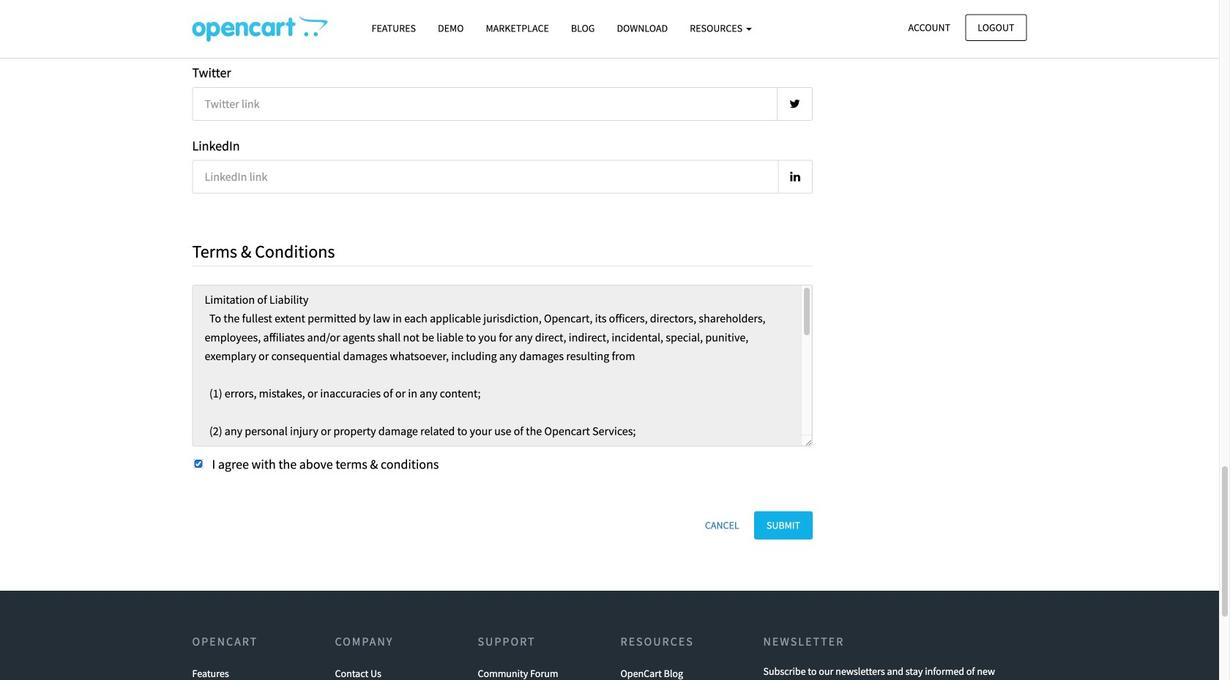 Task type: describe. For each thing, give the bounding box(es) containing it.
LinkedIn link text field
[[192, 160, 779, 194]]

twitter image
[[790, 98, 801, 110]]

partner account image
[[192, 15, 328, 42]]

Twitter link text field
[[192, 87, 778, 121]]

linkedin image
[[791, 171, 801, 183]]



Task type: vqa. For each thing, say whether or not it's contained in the screenshot.
twitter link text field
yes



Task type: locate. For each thing, give the bounding box(es) containing it.
None checkbox
[[194, 459, 203, 469]]

None text field
[[192, 285, 813, 447]]



